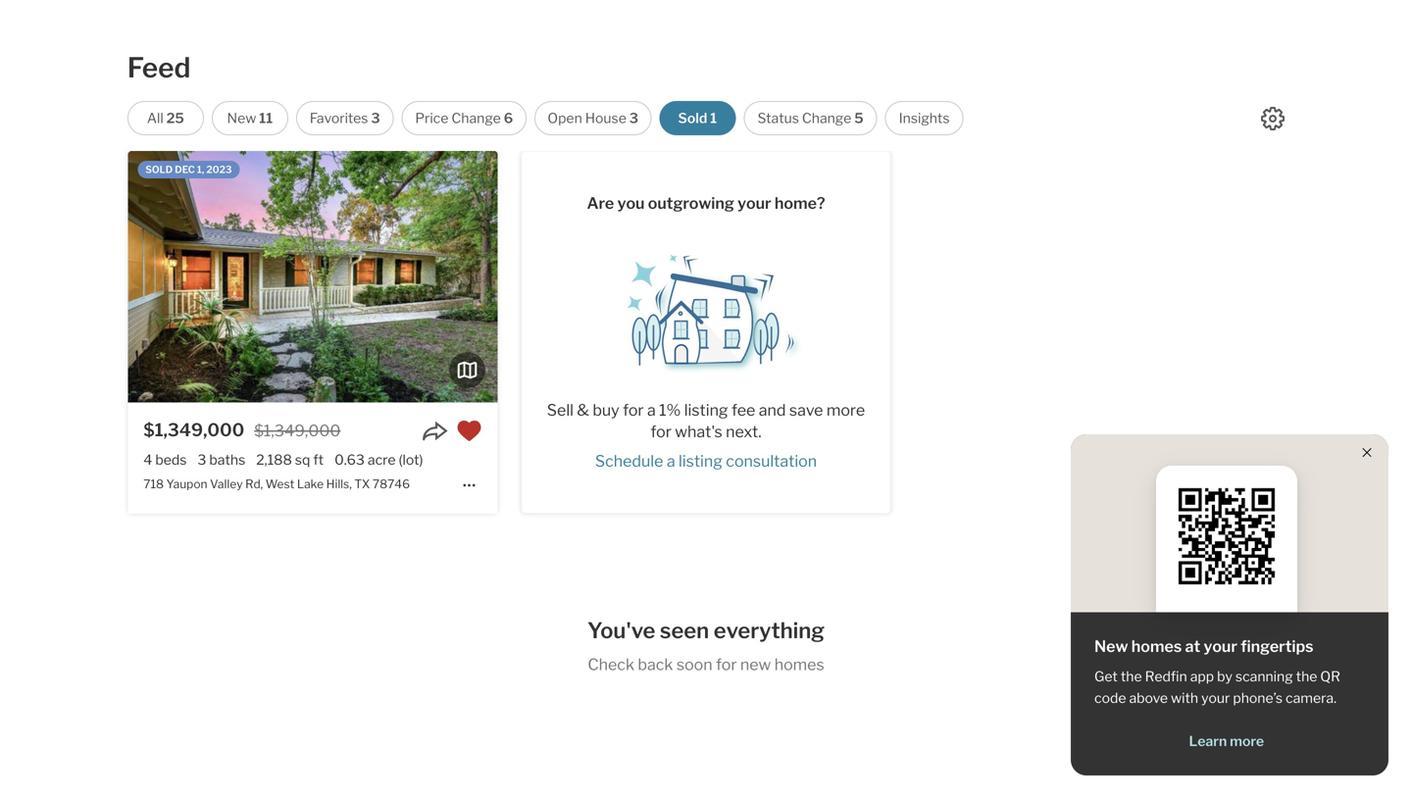 Task type: vqa. For each thing, say whether or not it's contained in the screenshot.
leftmost "a"
yes



Task type: describe. For each thing, give the bounding box(es) containing it.
beds
[[155, 452, 187, 469]]

fingertips
[[1241, 637, 1314, 656]]

(lot)
[[399, 452, 423, 469]]

a inside sell & buy for a 1% listing fee and save more for what's next.
[[647, 401, 656, 420]]

0 horizontal spatial homes
[[775, 655, 825, 674]]

new for new 11
[[227, 110, 256, 127]]

and
[[759, 401, 786, 420]]

home?
[[775, 194, 826, 213]]

sold
[[678, 110, 708, 127]]

5
[[855, 110, 864, 127]]

sold dec 1, 2023
[[145, 164, 232, 176]]

you've
[[588, 617, 656, 644]]

redfin
[[1145, 669, 1188, 685]]

get
[[1095, 669, 1118, 685]]

an image of a house image
[[608, 240, 804, 374]]

1 horizontal spatial homes
[[1132, 637, 1182, 656]]

with
[[1171, 690, 1199, 707]]

consultation
[[726, 452, 817, 471]]

check
[[588, 655, 635, 674]]

6
[[504, 110, 513, 127]]

11
[[259, 110, 273, 127]]

qr
[[1321, 669, 1341, 685]]

2,188
[[256, 452, 292, 469]]

Price Change radio
[[402, 101, 527, 135]]

baths
[[209, 452, 245, 469]]

back
[[638, 655, 673, 674]]

0 horizontal spatial 3
[[198, 452, 206, 469]]

0 horizontal spatial $1,349,000
[[143, 419, 245, 441]]

for for buy
[[623, 401, 644, 420]]

schedule a listing consultation
[[595, 452, 817, 471]]

new
[[741, 655, 771, 674]]

New radio
[[212, 101, 288, 135]]

718
[[143, 477, 164, 491]]

get the redfin app by scanning the qr code above with your phone's camera.
[[1095, 669, 1341, 707]]

open house 3
[[548, 110, 639, 127]]

you've seen everything
[[588, 617, 825, 644]]

3 inside favorites radio
[[371, 110, 380, 127]]

rd,
[[245, 477, 263, 491]]

lake
[[297, 477, 324, 491]]

1 vertical spatial more
[[1230, 733, 1265, 750]]

change for 5
[[802, 110, 852, 127]]

save
[[790, 401, 824, 420]]

new for new homes at your fingertips
[[1095, 637, 1129, 656]]

0.63
[[335, 452, 365, 469]]

by
[[1218, 669, 1233, 685]]

Sold radio
[[660, 101, 736, 135]]

scanning
[[1236, 669, 1294, 685]]

4 beds
[[143, 452, 187, 469]]

favorites
[[310, 110, 368, 127]]

soon
[[677, 655, 713, 674]]

outgrowing
[[648, 194, 735, 213]]

seen
[[660, 617, 710, 644]]

learn
[[1190, 733, 1228, 750]]

sq
[[295, 452, 310, 469]]

learn more link
[[1095, 732, 1359, 751]]

app install qr code image
[[1172, 482, 1282, 592]]

2 the from the left
[[1297, 669, 1318, 685]]

camera.
[[1286, 690, 1337, 707]]

$1,349,000 $1,349,000
[[143, 419, 341, 441]]

all 25
[[147, 110, 184, 127]]

&
[[577, 401, 590, 420]]

dec
[[175, 164, 195, 176]]



Task type: locate. For each thing, give the bounding box(es) containing it.
change left 6
[[452, 110, 501, 127]]

listing inside sell & buy for a 1% listing fee and save more for what's next.
[[684, 401, 728, 420]]

photo of 718 yaupon valley rd, west lake hills, tx 78746 image
[[128, 151, 498, 403]]

2,188 sq ft
[[256, 452, 324, 469]]

3 left baths
[[198, 452, 206, 469]]

1 the from the left
[[1121, 669, 1143, 685]]

change inside "radio"
[[802, 110, 852, 127]]

Status Change radio
[[744, 101, 878, 135]]

25
[[166, 110, 184, 127]]

code
[[1095, 690, 1127, 707]]

1
[[711, 110, 717, 127]]

your right at
[[1204, 637, 1238, 656]]

3 baths
[[198, 452, 245, 469]]

sell
[[547, 401, 574, 420]]

price
[[415, 110, 449, 127]]

1 horizontal spatial the
[[1297, 669, 1318, 685]]

$1,349,000 inside $1,349,000 $1,349,000
[[254, 421, 341, 441]]

1 change from the left
[[452, 110, 501, 127]]

1 horizontal spatial a
[[667, 452, 676, 471]]

you
[[618, 194, 645, 213]]

0 vertical spatial your
[[738, 194, 772, 213]]

a down what's
[[667, 452, 676, 471]]

buy
[[593, 401, 620, 420]]

your down by
[[1202, 690, 1231, 707]]

1 horizontal spatial more
[[1230, 733, 1265, 750]]

1,
[[197, 164, 204, 176]]

next.
[[726, 422, 762, 441]]

2 change from the left
[[802, 110, 852, 127]]

price change 6
[[415, 110, 513, 127]]

favorites 3
[[310, 110, 380, 127]]

for down the 1%
[[651, 422, 672, 441]]

tx
[[354, 477, 370, 491]]

$1,349,000 up sq
[[254, 421, 341, 441]]

sold 1
[[678, 110, 717, 127]]

sold
[[145, 164, 173, 176]]

1 vertical spatial for
[[651, 422, 672, 441]]

your for home?
[[738, 194, 772, 213]]

1%
[[659, 401, 681, 420]]

change for 6
[[452, 110, 501, 127]]

insights
[[899, 110, 950, 127]]

1 horizontal spatial 3
[[371, 110, 380, 127]]

your for fingertips
[[1204, 637, 1238, 656]]

0 horizontal spatial change
[[452, 110, 501, 127]]

sell & buy for a 1% listing fee and save more for what's next.
[[547, 401, 865, 441]]

change inside option
[[452, 110, 501, 127]]

listing down what's
[[679, 452, 723, 471]]

learn more
[[1190, 733, 1265, 750]]

1 vertical spatial a
[[667, 452, 676, 471]]

0 vertical spatial a
[[647, 401, 656, 420]]

for left new
[[716, 655, 737, 674]]

favorite button image
[[457, 418, 482, 444]]

the right the get
[[1121, 669, 1143, 685]]

2023
[[206, 164, 232, 176]]

west
[[266, 477, 295, 491]]

homes up redfin
[[1132, 637, 1182, 656]]

house
[[585, 110, 627, 127]]

$1,349,000 up beds
[[143, 419, 245, 441]]

open
[[548, 110, 583, 127]]

yaupon
[[166, 477, 208, 491]]

app
[[1191, 669, 1215, 685]]

a
[[647, 401, 656, 420], [667, 452, 676, 471]]

1 horizontal spatial new
[[1095, 637, 1129, 656]]

are you outgrowing your home?
[[587, 194, 826, 213]]

new up the get
[[1095, 637, 1129, 656]]

3 right the favorites
[[371, 110, 380, 127]]

new left 11
[[227, 110, 256, 127]]

4
[[143, 452, 152, 469]]

all
[[147, 110, 164, 127]]

for right buy on the left bottom
[[623, 401, 644, 420]]

1 horizontal spatial change
[[802, 110, 852, 127]]

new
[[227, 110, 256, 127], [1095, 637, 1129, 656]]

your inside get the redfin app by scanning the qr code above with your phone's camera.
[[1202, 690, 1231, 707]]

0 vertical spatial new
[[227, 110, 256, 127]]

0 vertical spatial listing
[[684, 401, 728, 420]]

valley
[[210, 477, 243, 491]]

homes right new
[[775, 655, 825, 674]]

schedule
[[595, 452, 664, 471]]

2 horizontal spatial 3
[[630, 110, 639, 127]]

a left the 1%
[[647, 401, 656, 420]]

1 horizontal spatial for
[[651, 422, 672, 441]]

above
[[1130, 690, 1168, 707]]

0 vertical spatial for
[[623, 401, 644, 420]]

$1,349,000
[[143, 419, 245, 441], [254, 421, 341, 441]]

more right save
[[827, 401, 865, 420]]

78746
[[373, 477, 410, 491]]

0 horizontal spatial a
[[647, 401, 656, 420]]

new inside option
[[227, 110, 256, 127]]

fee
[[732, 401, 756, 420]]

new homes at your fingertips
[[1095, 637, 1314, 656]]

Open House radio
[[535, 101, 652, 135]]

1 vertical spatial new
[[1095, 637, 1129, 656]]

listing
[[684, 401, 728, 420], [679, 452, 723, 471]]

more right learn
[[1230, 733, 1265, 750]]

0 vertical spatial more
[[827, 401, 865, 420]]

what's
[[675, 422, 723, 441]]

check back soon for new homes
[[588, 655, 825, 674]]

option group
[[127, 101, 964, 135]]

0 horizontal spatial new
[[227, 110, 256, 127]]

are
[[587, 194, 614, 213]]

for
[[623, 401, 644, 420], [651, 422, 672, 441], [716, 655, 737, 674]]

favorite button checkbox
[[457, 418, 482, 444]]

homes
[[1132, 637, 1182, 656], [775, 655, 825, 674]]

1 horizontal spatial $1,349,000
[[254, 421, 341, 441]]

ft
[[313, 452, 324, 469]]

3
[[371, 110, 380, 127], [630, 110, 639, 127], [198, 452, 206, 469]]

2 vertical spatial for
[[716, 655, 737, 674]]

hills,
[[326, 477, 352, 491]]

phone's
[[1234, 690, 1283, 707]]

0.63 acre (lot)
[[335, 452, 423, 469]]

1 vertical spatial listing
[[679, 452, 723, 471]]

718 yaupon valley rd, west lake hills, tx 78746
[[143, 477, 410, 491]]

at
[[1186, 637, 1201, 656]]

Insights radio
[[886, 101, 964, 135]]

1 vertical spatial your
[[1204, 637, 1238, 656]]

0 horizontal spatial for
[[623, 401, 644, 420]]

everything
[[714, 617, 825, 644]]

the up camera.
[[1297, 669, 1318, 685]]

3 inside open house option
[[630, 110, 639, 127]]

All radio
[[127, 101, 204, 135]]

change left 5
[[802, 110, 852, 127]]

feed
[[127, 51, 191, 84]]

more
[[827, 401, 865, 420], [1230, 733, 1265, 750]]

your
[[738, 194, 772, 213], [1204, 637, 1238, 656], [1202, 690, 1231, 707]]

status
[[758, 110, 799, 127]]

option group containing all
[[127, 101, 964, 135]]

Favorites radio
[[296, 101, 394, 135]]

more inside sell & buy for a 1% listing fee and save more for what's next.
[[827, 401, 865, 420]]

change
[[452, 110, 501, 127], [802, 110, 852, 127]]

for for soon
[[716, 655, 737, 674]]

2 horizontal spatial for
[[716, 655, 737, 674]]

status change 5
[[758, 110, 864, 127]]

3 right house
[[630, 110, 639, 127]]

new 11
[[227, 110, 273, 127]]

0 horizontal spatial more
[[827, 401, 865, 420]]

0 horizontal spatial the
[[1121, 669, 1143, 685]]

the
[[1121, 669, 1143, 685], [1297, 669, 1318, 685]]

listing up what's
[[684, 401, 728, 420]]

acre
[[368, 452, 396, 469]]

your left home?
[[738, 194, 772, 213]]

2 vertical spatial your
[[1202, 690, 1231, 707]]



